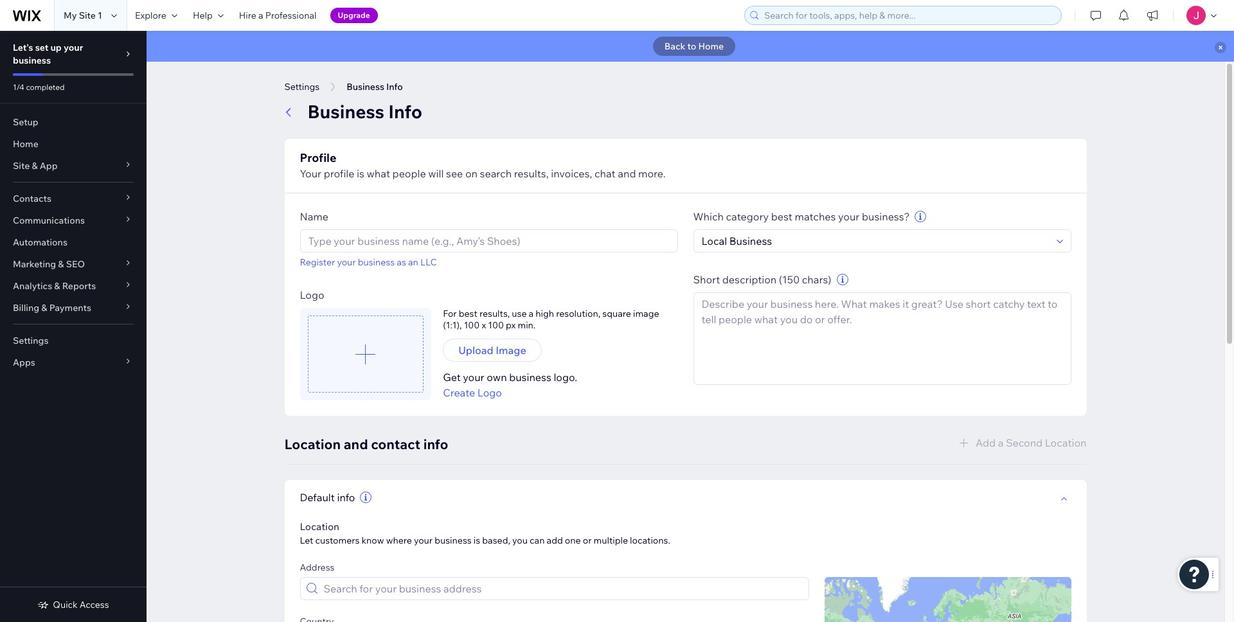 Task type: vqa. For each thing, say whether or not it's contained in the screenshot.
second 100 from left
yes



Task type: locate. For each thing, give the bounding box(es) containing it.
1 horizontal spatial is
[[474, 535, 480, 547]]

results, inside for best results, use a high resolution, square image (1:1), 100 x 100 px min.
[[480, 308, 510, 320]]

1 horizontal spatial info
[[424, 436, 448, 453]]

0 vertical spatial business info
[[347, 81, 403, 93]]

0 vertical spatial best
[[771, 210, 793, 223]]

1 horizontal spatial results,
[[514, 167, 549, 180]]

& inside "popup button"
[[54, 280, 60, 292]]

your
[[64, 42, 83, 53], [839, 210, 860, 223], [337, 257, 356, 268], [463, 371, 485, 384], [414, 535, 433, 547]]

logo
[[300, 289, 324, 302], [478, 386, 502, 399]]

as
[[397, 257, 406, 268]]

more.
[[639, 167, 666, 180]]

0 vertical spatial settings
[[285, 81, 320, 93]]

is left what
[[357, 167, 365, 180]]

people
[[393, 167, 426, 180]]

1 100 from the left
[[464, 320, 480, 331]]

your right the where
[[414, 535, 433, 547]]

1 vertical spatial and
[[344, 436, 368, 453]]

& left app
[[32, 160, 38, 172]]

and right "chat" at left top
[[618, 167, 636, 180]]

logo down own
[[478, 386, 502, 399]]

location up the let
[[300, 521, 340, 533]]

1 vertical spatial is
[[474, 535, 480, 547]]

is
[[357, 167, 365, 180], [474, 535, 480, 547]]

&
[[32, 160, 38, 172], [58, 258, 64, 270], [54, 280, 60, 292], [41, 302, 47, 314]]

what
[[367, 167, 390, 180]]

best right the for in the left of the page
[[459, 308, 478, 320]]

settings inside settings button
[[285, 81, 320, 93]]

marketing & seo button
[[0, 253, 147, 275]]

1/4 completed
[[13, 82, 65, 92]]

results, left use
[[480, 308, 510, 320]]

back to home
[[665, 41, 724, 52]]

matches
[[795, 210, 836, 223]]

100
[[464, 320, 480, 331], [488, 320, 504, 331]]

0 vertical spatial location
[[285, 436, 341, 453]]

1 vertical spatial business info
[[308, 100, 423, 123]]

location let customers know where your business is based, you can add one or multiple locations.
[[300, 521, 671, 547]]

100 right 'x'
[[488, 320, 504, 331]]

Search for tools, apps, help & more... field
[[761, 6, 1058, 24]]

0 horizontal spatial info
[[337, 491, 355, 504]]

0 horizontal spatial results,
[[480, 308, 510, 320]]

register your business as an llc link
[[300, 257, 437, 268]]

1 vertical spatial location
[[300, 521, 340, 533]]

site & app button
[[0, 155, 147, 177]]

Type your business name (e.g., Amy's Shoes) field
[[304, 230, 674, 252]]

& left reports
[[54, 280, 60, 292]]

get
[[443, 371, 461, 384]]

0 horizontal spatial a
[[258, 10, 263, 21]]

home
[[699, 41, 724, 52], [13, 138, 38, 150]]

1 vertical spatial site
[[13, 160, 30, 172]]

1 horizontal spatial 100
[[488, 320, 504, 331]]

results, right search
[[514, 167, 549, 180]]

help button
[[185, 0, 231, 31]]

location up default
[[285, 436, 341, 453]]

a right use
[[529, 308, 534, 320]]

create
[[443, 386, 475, 399]]

register your business as an llc
[[300, 257, 437, 268]]

0 vertical spatial and
[[618, 167, 636, 180]]

upload
[[459, 344, 494, 357]]

setup link
[[0, 111, 147, 133]]

own
[[487, 371, 507, 384]]

business left based,
[[435, 535, 472, 547]]

which
[[694, 210, 724, 223]]

your inside location let customers know where your business is based, you can add one or multiple locations.
[[414, 535, 433, 547]]

analytics
[[13, 280, 52, 292]]

quick
[[53, 599, 78, 611]]

is inside profile your profile is what people will see on search results, invoices, chat and more.
[[357, 167, 365, 180]]

best
[[771, 210, 793, 223], [459, 308, 478, 320]]

0 horizontal spatial home
[[13, 138, 38, 150]]

0 vertical spatial site
[[79, 10, 96, 21]]

1 vertical spatial info
[[389, 100, 423, 123]]

0 horizontal spatial and
[[344, 436, 368, 453]]

let
[[300, 535, 313, 547]]

marketing
[[13, 258, 56, 270]]

is inside location let customers know where your business is based, you can add one or multiple locations.
[[474, 535, 480, 547]]

your right register
[[337, 257, 356, 268]]

business down image
[[509, 371, 552, 384]]

high
[[536, 308, 554, 320]]

home link
[[0, 133, 147, 155]]

business
[[13, 55, 51, 66], [358, 257, 395, 268], [509, 371, 552, 384], [435, 535, 472, 547]]

hire a professional link
[[231, 0, 324, 31]]

0 vertical spatial info
[[387, 81, 403, 93]]

Search for your business address field
[[320, 578, 805, 600]]

1 horizontal spatial a
[[529, 308, 534, 320]]

billing
[[13, 302, 39, 314]]

business right settings button
[[347, 81, 384, 93]]

home inside "link"
[[13, 138, 38, 150]]

2 100 from the left
[[488, 320, 504, 331]]

1 horizontal spatial and
[[618, 167, 636, 180]]

Describe your business here. What makes it great? Use short catchy text to tell people what you do or offer. text field
[[694, 293, 1071, 385]]

site left app
[[13, 160, 30, 172]]

location inside location let customers know where your business is based, you can add one or multiple locations.
[[300, 521, 340, 533]]

0 horizontal spatial logo
[[300, 289, 324, 302]]

1 horizontal spatial site
[[79, 10, 96, 21]]

business info
[[347, 81, 403, 93], [308, 100, 423, 123]]

0 vertical spatial logo
[[300, 289, 324, 302]]

a right hire
[[258, 10, 263, 21]]

0 horizontal spatial best
[[459, 308, 478, 320]]

& for site
[[32, 160, 38, 172]]

1 horizontal spatial home
[[699, 41, 724, 52]]

home down the setup
[[13, 138, 38, 150]]

your inside get your own business logo. create logo
[[463, 371, 485, 384]]

1 vertical spatial best
[[459, 308, 478, 320]]

up
[[50, 42, 62, 53]]

short
[[694, 273, 720, 286]]

your right matches
[[839, 210, 860, 223]]

and inside profile your profile is what people will see on search results, invoices, chat and more.
[[618, 167, 636, 180]]

your up create logo button at the bottom of the page
[[463, 371, 485, 384]]

0 vertical spatial is
[[357, 167, 365, 180]]

analytics & reports button
[[0, 275, 147, 297]]

and
[[618, 167, 636, 180], [344, 436, 368, 453]]

0 vertical spatial info
[[424, 436, 448, 453]]

& for billing
[[41, 302, 47, 314]]

search
[[480, 167, 512, 180]]

info right default
[[337, 491, 355, 504]]

billing & payments button
[[0, 297, 147, 319]]

0 horizontal spatial settings
[[13, 335, 49, 347]]

1 horizontal spatial logo
[[478, 386, 502, 399]]

0 vertical spatial home
[[699, 41, 724, 52]]

business down let's
[[13, 55, 51, 66]]

& right billing
[[41, 302, 47, 314]]

site left 1
[[79, 10, 96, 21]]

0 horizontal spatial is
[[357, 167, 365, 180]]

& inside dropdown button
[[41, 302, 47, 314]]

logo down register
[[300, 289, 324, 302]]

1 vertical spatial settings
[[13, 335, 49, 347]]

info
[[387, 81, 403, 93], [389, 100, 423, 123]]

0 vertical spatial results,
[[514, 167, 549, 180]]

category
[[726, 210, 769, 223]]

customers
[[315, 535, 360, 547]]

and left contact
[[344, 436, 368, 453]]

& for marketing
[[58, 258, 64, 270]]

0 vertical spatial business
[[347, 81, 384, 93]]

info
[[424, 436, 448, 453], [337, 491, 355, 504]]

your inside let's set up your business
[[64, 42, 83, 53]]

1 vertical spatial results,
[[480, 308, 510, 320]]

settings inside settings "link"
[[13, 335, 49, 347]]

your
[[300, 167, 322, 180]]

1 vertical spatial business
[[308, 100, 385, 123]]

llc
[[420, 257, 437, 268]]

business info inside button
[[347, 81, 403, 93]]

app
[[40, 160, 58, 172]]

image
[[496, 344, 526, 357]]

1 horizontal spatial settings
[[285, 81, 320, 93]]

business
[[347, 81, 384, 93], [308, 100, 385, 123]]

is left based,
[[474, 535, 480, 547]]

profile your profile is what people will see on search results, invoices, chat and more.
[[300, 150, 666, 180]]

address
[[300, 562, 335, 574]]

1 vertical spatial logo
[[478, 386, 502, 399]]

automations
[[13, 237, 67, 248]]

100 left 'x'
[[464, 320, 480, 331]]

chars)
[[802, 273, 832, 286]]

0 horizontal spatial 100
[[464, 320, 480, 331]]

0 vertical spatial a
[[258, 10, 263, 21]]

business down business info button
[[308, 100, 385, 123]]

info right contact
[[424, 436, 448, 453]]

home right to
[[699, 41, 724, 52]]

know
[[362, 535, 384, 547]]

description
[[723, 273, 777, 286]]

hire a professional
[[239, 10, 317, 21]]

contact
[[371, 436, 420, 453]]

explore
[[135, 10, 166, 21]]

0 horizontal spatial site
[[13, 160, 30, 172]]

& left seo
[[58, 258, 64, 270]]

your right up
[[64, 42, 83, 53]]

business inside location let customers know where your business is based, you can add one or multiple locations.
[[435, 535, 472, 547]]

1 vertical spatial home
[[13, 138, 38, 150]]

best left matches
[[771, 210, 793, 223]]

on
[[466, 167, 478, 180]]

1 vertical spatial a
[[529, 308, 534, 320]]



Task type: describe. For each thing, give the bounding box(es) containing it.
based,
[[482, 535, 510, 547]]

resolution,
[[556, 308, 601, 320]]

an
[[408, 257, 418, 268]]

use
[[512, 308, 527, 320]]

or
[[583, 535, 592, 547]]

hire
[[239, 10, 256, 21]]

for
[[443, 308, 457, 320]]

profile
[[300, 150, 337, 165]]

a inside for best results, use a high resolution, square image (1:1), 100 x 100 px min.
[[529, 308, 534, 320]]

create logo button
[[443, 385, 502, 401]]

square
[[603, 308, 631, 320]]

completed
[[26, 82, 65, 92]]

business info button
[[340, 77, 409, 96]]

name
[[300, 210, 329, 223]]

setup
[[13, 116, 38, 128]]

location for and
[[285, 436, 341, 453]]

you
[[512, 535, 528, 547]]

settings for settings "link" at the bottom
[[13, 335, 49, 347]]

can
[[530, 535, 545, 547]]

invoices,
[[551, 167, 592, 180]]

settings button
[[278, 77, 326, 96]]

communications
[[13, 215, 85, 226]]

info inside business info button
[[387, 81, 403, 93]]

(1:1),
[[443, 320, 462, 331]]

payments
[[49, 302, 91, 314]]

analytics & reports
[[13, 280, 96, 292]]

to
[[688, 41, 697, 52]]

contacts
[[13, 193, 51, 204]]

professional
[[265, 10, 317, 21]]

help
[[193, 10, 213, 21]]

register
[[300, 257, 335, 268]]

settings link
[[0, 330, 147, 352]]

px
[[506, 320, 516, 331]]

get your own business logo. create logo
[[443, 371, 578, 399]]

location for let
[[300, 521, 340, 533]]

automations link
[[0, 231, 147, 253]]

1
[[98, 10, 102, 21]]

my site 1
[[64, 10, 102, 21]]

my
[[64, 10, 77, 21]]

home inside button
[[699, 41, 724, 52]]

quick access
[[53, 599, 109, 611]]

upgrade button
[[330, 8, 378, 23]]

which category best matches your business?
[[694, 210, 910, 223]]

sidebar element
[[0, 31, 147, 622]]

1/4
[[13, 82, 24, 92]]

back to home alert
[[147, 31, 1235, 62]]

upload image
[[459, 344, 526, 357]]

location and contact info
[[285, 436, 448, 453]]

chat
[[595, 167, 616, 180]]

one
[[565, 535, 581, 547]]

upload image button
[[443, 339, 542, 362]]

seo
[[66, 258, 85, 270]]

results, inside profile your profile is what people will see on search results, invoices, chat and more.
[[514, 167, 549, 180]]

logo.
[[554, 371, 578, 384]]

site & app
[[13, 160, 58, 172]]

back to home button
[[653, 37, 736, 56]]

apps
[[13, 357, 35, 368]]

reports
[[62, 280, 96, 292]]

business inside get your own business logo. create logo
[[509, 371, 552, 384]]

image
[[633, 308, 659, 320]]

locations.
[[630, 535, 671, 547]]

multiple
[[594, 535, 628, 547]]

access
[[80, 599, 109, 611]]

1 vertical spatial info
[[337, 491, 355, 504]]

map region
[[825, 577, 1072, 622]]

business inside let's set up your business
[[13, 55, 51, 66]]

contacts button
[[0, 188, 147, 210]]

best inside for best results, use a high resolution, square image (1:1), 100 x 100 px min.
[[459, 308, 478, 320]]

where
[[386, 535, 412, 547]]

for best results, use a high resolution, square image (1:1), 100 x 100 px min.
[[443, 308, 659, 331]]

back
[[665, 41, 686, 52]]

business?
[[862, 210, 910, 223]]

x
[[482, 320, 486, 331]]

site inside dropdown button
[[13, 160, 30, 172]]

will
[[428, 167, 444, 180]]

see
[[446, 167, 463, 180]]

business left as
[[358, 257, 395, 268]]

communications button
[[0, 210, 147, 231]]

settings for settings button
[[285, 81, 320, 93]]

quick access button
[[38, 599, 109, 611]]

set
[[35, 42, 48, 53]]

default info
[[300, 491, 355, 504]]

marketing & seo
[[13, 258, 85, 270]]

apps button
[[0, 352, 147, 374]]

add
[[547, 535, 563, 547]]

1 horizontal spatial best
[[771, 210, 793, 223]]

business inside button
[[347, 81, 384, 93]]

logo inside get your own business logo. create logo
[[478, 386, 502, 399]]

(150
[[779, 273, 800, 286]]

& for analytics
[[54, 280, 60, 292]]

Enter your business or website type field
[[698, 230, 1053, 252]]

short description (150 chars)
[[694, 273, 832, 286]]



